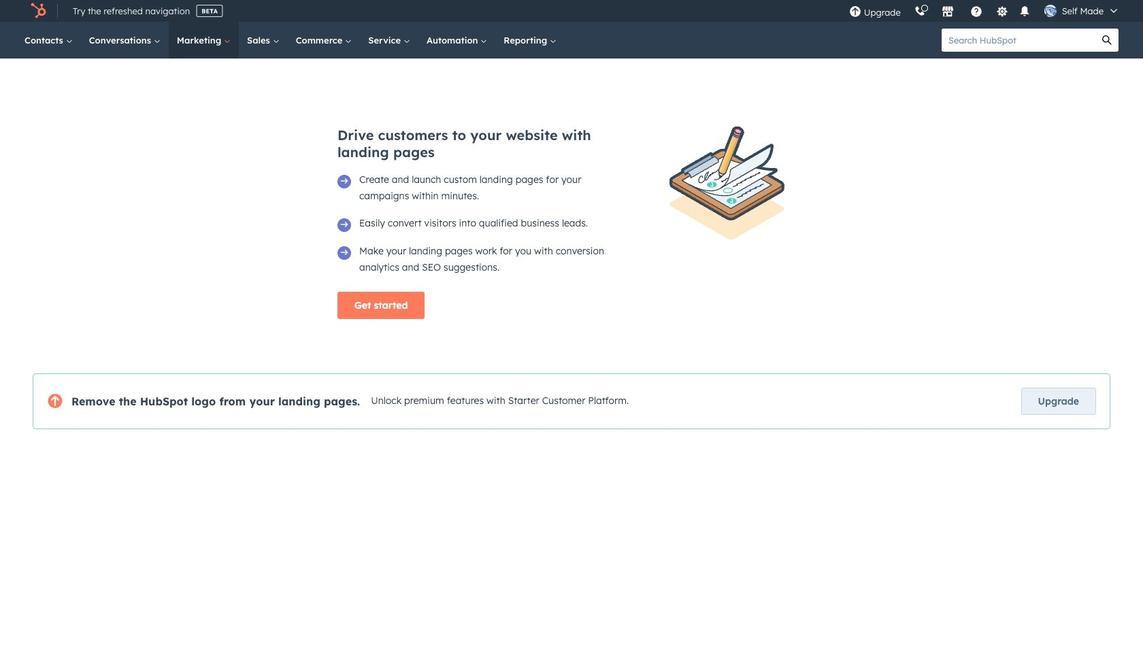 Task type: describe. For each thing, give the bounding box(es) containing it.
Search HubSpot search field
[[942, 29, 1096, 52]]

marketplaces image
[[942, 6, 954, 18]]

ruby anderson image
[[1045, 5, 1057, 17]]



Task type: locate. For each thing, give the bounding box(es) containing it.
menu
[[843, 0, 1127, 22]]



Task type: vqa. For each thing, say whether or not it's contained in the screenshot.
SEARCH HUBSPOT search field
yes



